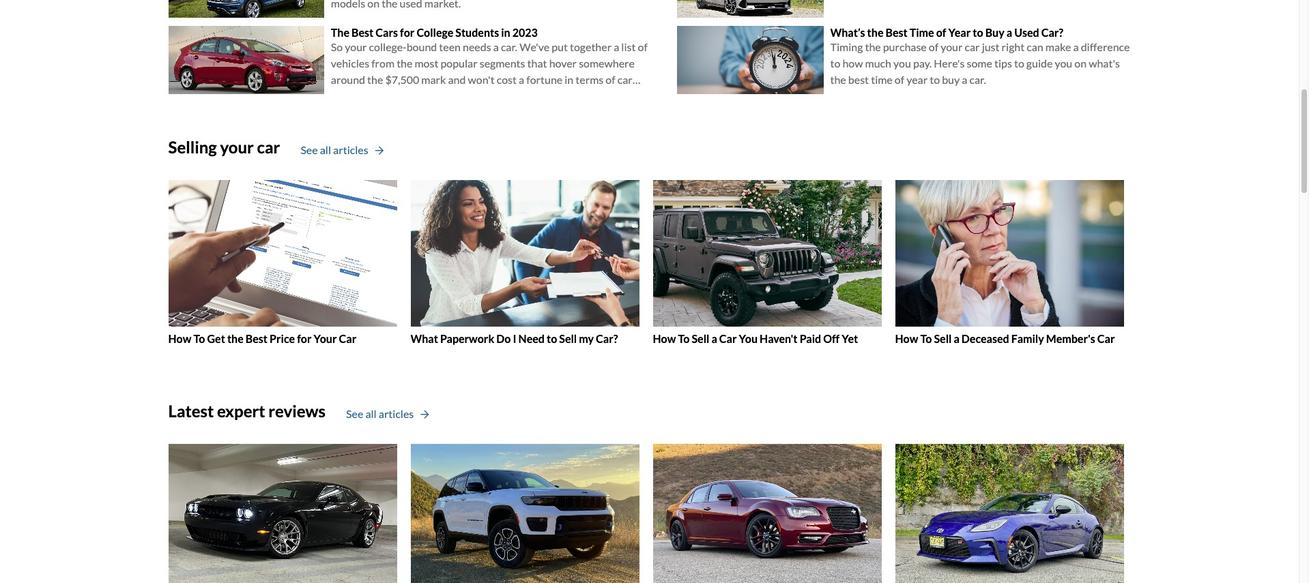 Task type: describe. For each thing, give the bounding box(es) containing it.
paperwork
[[440, 332, 494, 345]]

latest expert reviews
[[168, 401, 326, 421]]

the up much
[[865, 40, 881, 53]]

0 horizontal spatial best
[[246, 332, 268, 345]]

make
[[1046, 40, 1072, 53]]

around
[[331, 73, 365, 86]]

see all articles for car
[[301, 144, 368, 156]]

how to sell a deceased family member's car link
[[895, 180, 1124, 345]]

who makes electric cars? image
[[677, 0, 824, 18]]

how to sell a deceased family member's car image
[[895, 180, 1124, 327]]

can
[[1027, 40, 1044, 53]]

tips
[[995, 57, 1012, 70]]

reviews
[[268, 401, 326, 421]]

right
[[1002, 40, 1025, 53]]

my
[[579, 332, 594, 345]]

from
[[372, 57, 395, 70]]

price
[[270, 332, 295, 345]]

2 you from the left
[[1055, 57, 1073, 70]]

buy
[[942, 73, 960, 86]]

needs
[[463, 40, 491, 53]]

how
[[843, 57, 863, 70]]

how to sell a car you haven't paid off yet image
[[653, 180, 882, 327]]

how to get the best price for your car image
[[168, 180, 397, 327]]

list
[[622, 40, 636, 53]]

your inside the best cars for college students in 2023 so your college-bound teen needs a car. we've put together a list of vehicles from the most popular segments that hover somewhere around the $7,500 mark and won't cost a fortune in terms of car insurance.
[[345, 40, 367, 53]]

best inside the best cars for college students in 2023 so your college-bound teen needs a car. we've put together a list of vehicles from the most popular segments that hover somewhere around the $7,500 mark and won't cost a fortune in terms of car insurance.
[[352, 26, 374, 39]]

haven't
[[760, 332, 798, 345]]

how to sell a car you haven't paid off yet link
[[653, 180, 882, 345]]

students
[[456, 26, 499, 39]]

$7,500
[[385, 73, 419, 86]]

on
[[1075, 57, 1087, 70]]

just
[[982, 40, 1000, 53]]

vehicles
[[331, 57, 369, 70]]

2023 jeep grand cherokee 4xe review image
[[411, 444, 639, 584]]

i
[[513, 332, 517, 345]]

the down from
[[367, 73, 383, 86]]

put
[[552, 40, 568, 53]]

somewhere
[[579, 57, 635, 70]]

all for reviews
[[366, 408, 377, 421]]

cars
[[376, 26, 398, 39]]

the up $7,500
[[397, 57, 413, 70]]

2023 dodge challenger review image
[[168, 444, 397, 584]]

used
[[1015, 26, 1040, 39]]

3 car from the left
[[1098, 332, 1115, 345]]

your inside 'what's the best time of year to buy a used car? timing the purchase of your car just right can make a difference to how much you pay. here's some tips to guide you on what's the best time of year to buy a car.'
[[941, 40, 963, 53]]

1 you from the left
[[894, 57, 911, 70]]

teen
[[439, 40, 461, 53]]

do
[[497, 332, 511, 345]]

off
[[824, 332, 840, 345]]

car inside 'what's the best time of year to buy a used car? timing the purchase of your car just right can make a difference to how much you pay. here's some tips to guide you on what's the best time of year to buy a car.'
[[965, 40, 980, 53]]

car. inside 'what's the best time of year to buy a used car? timing the purchase of your car just right can make a difference to how much you pay. here's some tips to guide you on what's the best time of year to buy a car.'
[[970, 73, 987, 86]]

so
[[331, 40, 343, 53]]

latest
[[168, 401, 214, 421]]

car. inside the best cars for college students in 2023 so your college-bound teen needs a car. we've put together a list of vehicles from the most popular segments that hover somewhere around the $7,500 mark and won't cost a fortune in terms of car insurance.
[[501, 40, 518, 53]]

selling
[[168, 137, 217, 157]]

2 car from the left
[[720, 332, 737, 345]]

here's
[[934, 57, 965, 70]]

how for how to sell a car you haven't paid off yet
[[653, 332, 676, 345]]

how to get the best price for your car link
[[168, 180, 397, 345]]

what's the best time of year to buy a used car? image
[[677, 26, 824, 94]]

see all articles link for latest expert reviews
[[346, 407, 429, 423]]

the left best
[[831, 73, 846, 86]]

yet
[[842, 332, 858, 345]]

what's the best time of year to buy a used car? link
[[831, 26, 1064, 39]]

expert
[[217, 401, 265, 421]]

cost
[[497, 73, 517, 86]]

what paperwork do i need to sell my car? image
[[411, 180, 639, 327]]

terms
[[576, 73, 604, 86]]

2023
[[513, 26, 538, 39]]



Task type: vqa. For each thing, say whether or not it's contained in the screenshot.
760
no



Task type: locate. For each thing, give the bounding box(es) containing it.
your right selling
[[220, 137, 254, 157]]

college-
[[369, 40, 407, 53]]

1 vertical spatial see
[[346, 408, 363, 421]]

1 horizontal spatial car?
[[1042, 26, 1064, 39]]

1 horizontal spatial to
[[678, 332, 690, 345]]

your
[[314, 332, 337, 345]]

college
[[417, 26, 454, 39]]

1 how from the left
[[168, 332, 191, 345]]

car? inside 'what's the best time of year to buy a used car? timing the purchase of your car just right can make a difference to how much you pay. here's some tips to guide you on what's the best time of year to buy a car.'
[[1042, 26, 1064, 39]]

time
[[910, 26, 935, 39]]

what's
[[1089, 57, 1120, 70]]

you down purchase on the top
[[894, 57, 911, 70]]

the best cars for college students in 2023 image
[[168, 26, 324, 94]]

arrow right image for selling your car
[[375, 146, 384, 156]]

to
[[194, 332, 205, 345], [678, 332, 690, 345], [921, 332, 932, 345]]

0 horizontal spatial for
[[297, 332, 312, 345]]

see all articles for reviews
[[346, 408, 414, 421]]

what paperwork do i need to sell my car?
[[411, 332, 618, 345]]

sell left my
[[559, 332, 577, 345]]

what
[[411, 332, 438, 345]]

0 vertical spatial all
[[320, 144, 331, 156]]

to inside what paperwork do i need to sell my car? link
[[547, 332, 557, 345]]

what's
[[831, 26, 865, 39]]

see all articles link for selling your car
[[301, 142, 384, 159]]

1 vertical spatial car
[[618, 73, 633, 86]]

1 horizontal spatial car
[[720, 332, 737, 345]]

best up purchase on the top
[[886, 26, 908, 39]]

car inside the best cars for college students in 2023 so your college-bound teen needs a car. we've put together a list of vehicles from the most popular segments that hover somewhere around the $7,500 mark and won't cost a fortune in terms of car insurance.
[[618, 73, 633, 86]]

2 how from the left
[[653, 332, 676, 345]]

0 vertical spatial in
[[501, 26, 511, 39]]

2 horizontal spatial to
[[921, 332, 932, 345]]

0 vertical spatial see all articles
[[301, 144, 368, 156]]

to for how to sell a deceased family member's car
[[921, 332, 932, 345]]

car right member's
[[1098, 332, 1115, 345]]

car. up segments
[[501, 40, 518, 53]]

1 sell from the left
[[559, 332, 577, 345]]

0 vertical spatial car
[[965, 40, 980, 53]]

2 to from the left
[[678, 332, 690, 345]]

some
[[967, 57, 993, 70]]

sell for how to sell a deceased family member's car
[[934, 332, 952, 345]]

0 vertical spatial car.
[[501, 40, 518, 53]]

car
[[339, 332, 357, 345], [720, 332, 737, 345], [1098, 332, 1115, 345]]

articles for selling your car
[[333, 144, 368, 156]]

3 to from the left
[[921, 332, 932, 345]]

see all articles
[[301, 144, 368, 156], [346, 408, 414, 421]]

2 horizontal spatial car
[[1098, 332, 1115, 345]]

a
[[1007, 26, 1013, 39], [493, 40, 499, 53], [614, 40, 619, 53], [1074, 40, 1079, 53], [519, 73, 525, 86], [962, 73, 968, 86], [712, 332, 717, 345], [954, 332, 960, 345]]

popular
[[441, 57, 478, 70]]

your up vehicles
[[345, 40, 367, 53]]

to left deceased
[[921, 332, 932, 345]]

all
[[320, 144, 331, 156], [366, 408, 377, 421]]

car? up make
[[1042, 26, 1064, 39]]

bound
[[407, 40, 437, 53]]

for inside the best cars for college students in 2023 so your college-bound teen needs a car. we've put together a list of vehicles from the most popular segments that hover somewhere around the $7,500 mark and won't cost a fortune in terms of car insurance.
[[400, 26, 415, 39]]

2 horizontal spatial best
[[886, 26, 908, 39]]

the best used small suvs in 2023 image
[[168, 0, 324, 18]]

1 horizontal spatial you
[[1055, 57, 1073, 70]]

sell left deceased
[[934, 332, 952, 345]]

0 vertical spatial see all articles link
[[301, 142, 384, 159]]

won't
[[468, 73, 495, 86]]

best
[[352, 26, 374, 39], [886, 26, 908, 39], [246, 332, 268, 345]]

that
[[528, 57, 547, 70]]

see
[[301, 144, 318, 156], [346, 408, 363, 421]]

1 vertical spatial see all articles
[[346, 408, 414, 421]]

sell left you
[[692, 332, 710, 345]]

0 horizontal spatial car?
[[596, 332, 618, 345]]

you
[[894, 57, 911, 70], [1055, 57, 1073, 70]]

0 horizontal spatial car
[[257, 137, 280, 157]]

1 horizontal spatial how
[[653, 332, 676, 345]]

what's the best time of year to buy a used car? timing the purchase of your car just right can make a difference to how much you pay. here's some tips to guide you on what's the best time of year to buy a car.
[[831, 26, 1130, 86]]

buy
[[986, 26, 1005, 39]]

in down hover
[[565, 73, 574, 86]]

2 vertical spatial car
[[257, 137, 280, 157]]

2 horizontal spatial car
[[965, 40, 980, 53]]

1 car from the left
[[339, 332, 357, 345]]

0 horizontal spatial car.
[[501, 40, 518, 53]]

car? right my
[[596, 332, 618, 345]]

mark
[[421, 73, 446, 86]]

your
[[345, 40, 367, 53], [941, 40, 963, 53], [220, 137, 254, 157]]

2 sell from the left
[[692, 332, 710, 345]]

2023 chrysler 300 review image
[[653, 444, 882, 584]]

arrow right image for latest expert reviews
[[421, 411, 429, 420]]

purchase
[[883, 40, 927, 53]]

1 vertical spatial see all articles link
[[346, 407, 429, 423]]

1 horizontal spatial car
[[618, 73, 633, 86]]

how for how to get the best price for your car
[[168, 332, 191, 345]]

segments
[[480, 57, 525, 70]]

timing
[[831, 40, 863, 53]]

1 horizontal spatial for
[[400, 26, 415, 39]]

0 vertical spatial car?
[[1042, 26, 1064, 39]]

how to get the best price for your car
[[168, 332, 357, 345]]

3 how from the left
[[895, 332, 919, 345]]

1 horizontal spatial arrow right image
[[421, 411, 429, 420]]

arrow right image
[[375, 146, 384, 156], [421, 411, 429, 420]]

best left the price
[[246, 332, 268, 345]]

sell for how to sell a car you haven't paid off yet
[[692, 332, 710, 345]]

0 horizontal spatial all
[[320, 144, 331, 156]]

1 horizontal spatial sell
[[692, 332, 710, 345]]

for inside how to get the best price for your car link
[[297, 332, 312, 345]]

1 to from the left
[[194, 332, 205, 345]]

0 vertical spatial arrow right image
[[375, 146, 384, 156]]

1 horizontal spatial articles
[[379, 408, 414, 421]]

the best cars for college students in 2023 so your college-bound teen needs a car. we've put together a list of vehicles from the most popular segments that hover somewhere around the $7,500 mark and won't cost a fortune in terms of car insurance.
[[331, 26, 648, 102]]

1 horizontal spatial in
[[565, 73, 574, 86]]

selling your car
[[168, 137, 280, 157]]

your down what's the best time of year to buy a used car? link
[[941, 40, 963, 53]]

see for selling your car
[[301, 144, 318, 156]]

0 horizontal spatial sell
[[559, 332, 577, 345]]

0 horizontal spatial car
[[339, 332, 357, 345]]

car. down some
[[970, 73, 987, 86]]

2 horizontal spatial sell
[[934, 332, 952, 345]]

most
[[415, 57, 439, 70]]

0 horizontal spatial your
[[220, 137, 254, 157]]

what paperwork do i need to sell my car? link
[[411, 180, 639, 345]]

1 vertical spatial car.
[[970, 73, 987, 86]]

hover
[[549, 57, 577, 70]]

the best cars for college students in 2023 link
[[331, 26, 538, 39]]

fortune
[[527, 73, 563, 86]]

how to sell a car you haven't paid off yet
[[653, 332, 858, 345]]

1 horizontal spatial all
[[366, 408, 377, 421]]

2023 toyota gr86 review image
[[895, 444, 1124, 584]]

2 horizontal spatial your
[[941, 40, 963, 53]]

1 vertical spatial car?
[[596, 332, 618, 345]]

guide
[[1027, 57, 1053, 70]]

in left 2023
[[501, 26, 511, 39]]

the right what's
[[868, 26, 884, 39]]

you left on
[[1055, 57, 1073, 70]]

0 vertical spatial articles
[[333, 144, 368, 156]]

together
[[570, 40, 612, 53]]

sell
[[559, 332, 577, 345], [692, 332, 710, 345], [934, 332, 952, 345]]

for left your
[[297, 332, 312, 345]]

to left you
[[678, 332, 690, 345]]

car
[[965, 40, 980, 53], [618, 73, 633, 86], [257, 137, 280, 157]]

0 horizontal spatial arrow right image
[[375, 146, 384, 156]]

1 vertical spatial for
[[297, 332, 312, 345]]

member's
[[1047, 332, 1096, 345]]

we've
[[520, 40, 550, 53]]

0 horizontal spatial in
[[501, 26, 511, 39]]

car left you
[[720, 332, 737, 345]]

get
[[207, 332, 225, 345]]

1 vertical spatial articles
[[379, 408, 414, 421]]

of
[[937, 26, 947, 39], [638, 40, 648, 53], [929, 40, 939, 53], [606, 73, 616, 86], [895, 73, 905, 86]]

time
[[871, 73, 893, 86]]

0 vertical spatial for
[[400, 26, 415, 39]]

difference
[[1081, 40, 1130, 53]]

1 horizontal spatial car.
[[970, 73, 987, 86]]

1 vertical spatial arrow right image
[[421, 411, 429, 420]]

1 horizontal spatial best
[[352, 26, 374, 39]]

3 sell from the left
[[934, 332, 952, 345]]

much
[[865, 57, 892, 70]]

0 horizontal spatial how
[[168, 332, 191, 345]]

0 horizontal spatial articles
[[333, 144, 368, 156]]

how to sell a deceased family member's car
[[895, 332, 1115, 345]]

need
[[519, 332, 545, 345]]

car right your
[[339, 332, 357, 345]]

how
[[168, 332, 191, 345], [653, 332, 676, 345], [895, 332, 919, 345]]

0 horizontal spatial to
[[194, 332, 205, 345]]

see for latest expert reviews
[[346, 408, 363, 421]]

1 horizontal spatial your
[[345, 40, 367, 53]]

articles
[[333, 144, 368, 156], [379, 408, 414, 421]]

to left get
[[194, 332, 205, 345]]

all for car
[[320, 144, 331, 156]]

0 horizontal spatial you
[[894, 57, 911, 70]]

best right the
[[352, 26, 374, 39]]

the
[[331, 26, 350, 39]]

1 horizontal spatial see
[[346, 408, 363, 421]]

to
[[973, 26, 984, 39], [831, 57, 841, 70], [1015, 57, 1025, 70], [930, 73, 940, 86], [547, 332, 557, 345]]

best
[[849, 73, 869, 86]]

year
[[907, 73, 928, 86]]

and
[[448, 73, 466, 86]]

to for how to get the best price for your car
[[194, 332, 205, 345]]

articles for latest expert reviews
[[379, 408, 414, 421]]

for
[[400, 26, 415, 39], [297, 332, 312, 345]]

1 vertical spatial in
[[565, 73, 574, 86]]

for right cars
[[400, 26, 415, 39]]

0 horizontal spatial see
[[301, 144, 318, 156]]

best inside 'what's the best time of year to buy a used car? timing the purchase of your car just right can make a difference to how much you pay. here's some tips to guide you on what's the best time of year to buy a car.'
[[886, 26, 908, 39]]

the right get
[[227, 332, 244, 345]]

1 vertical spatial all
[[366, 408, 377, 421]]

deceased
[[962, 332, 1010, 345]]

year
[[949, 26, 971, 39]]

insurance.
[[331, 89, 380, 102]]

2 horizontal spatial how
[[895, 332, 919, 345]]

you
[[739, 332, 758, 345]]

car.
[[501, 40, 518, 53], [970, 73, 987, 86]]

0 vertical spatial see
[[301, 144, 318, 156]]

to for how to sell a car you haven't paid off yet
[[678, 332, 690, 345]]

pay.
[[914, 57, 932, 70]]

paid
[[800, 332, 821, 345]]

family
[[1012, 332, 1044, 345]]

the
[[868, 26, 884, 39], [865, 40, 881, 53], [397, 57, 413, 70], [367, 73, 383, 86], [831, 73, 846, 86], [227, 332, 244, 345]]

how for how to sell a deceased family member's car
[[895, 332, 919, 345]]



